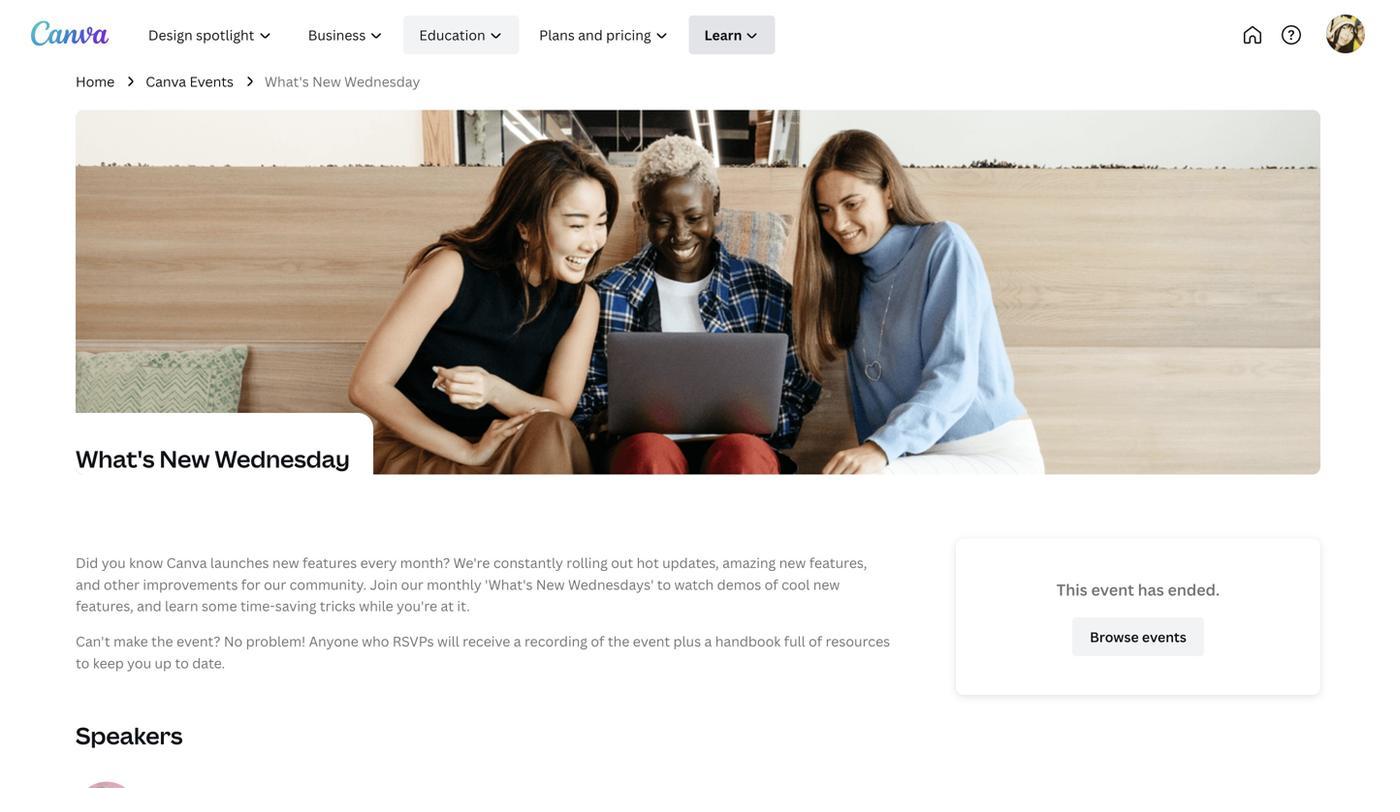 Task type: locate. For each thing, give the bounding box(es) containing it.
our right for
[[264, 575, 286, 594]]

amazing
[[722, 553, 776, 572]]

1 vertical spatial and
[[137, 597, 162, 615]]

this event has ended.
[[1057, 579, 1220, 600]]

the down wednesdays'
[[608, 632, 630, 651]]

1 vertical spatial canva
[[166, 553, 207, 572]]

features, up cool
[[809, 553, 867, 572]]

date.
[[192, 654, 225, 672]]

1 horizontal spatial you
[[127, 654, 151, 672]]

0 horizontal spatial what's
[[76, 443, 155, 475]]

at
[[441, 597, 454, 615]]

top level navigation element
[[132, 16, 841, 54]]

of right recording
[[591, 632, 604, 651]]

0 horizontal spatial and
[[76, 575, 100, 594]]

improvements
[[143, 575, 238, 594]]

updates,
[[662, 553, 719, 572]]

of right full
[[809, 632, 822, 651]]

watch
[[674, 575, 714, 594]]

0 horizontal spatial of
[[591, 632, 604, 651]]

0 horizontal spatial to
[[76, 654, 90, 672]]

of
[[765, 575, 778, 594], [591, 632, 604, 651], [809, 632, 822, 651]]

learn
[[165, 597, 198, 615]]

2 horizontal spatial new
[[813, 575, 840, 594]]

1 horizontal spatial new
[[312, 72, 341, 91]]

2 our from the left
[[401, 575, 423, 594]]

hot
[[637, 553, 659, 572]]

event inside can't make the event? no problem! anyone who rsvps will receive a recording of the event plus a handbook full of resources to keep you up to date.
[[633, 632, 670, 651]]

2 a from the left
[[704, 632, 712, 651]]

make
[[113, 632, 148, 651]]

0 vertical spatial what's new wednesday
[[265, 72, 420, 91]]

2 the from the left
[[608, 632, 630, 651]]

handbook
[[715, 632, 781, 651]]

features
[[302, 553, 357, 572]]

new
[[312, 72, 341, 91], [159, 443, 210, 475], [536, 575, 565, 594]]

0 vertical spatial wednesday
[[344, 72, 420, 91]]

wednesday
[[344, 72, 420, 91], [215, 443, 350, 475]]

the up the up
[[151, 632, 173, 651]]

1 vertical spatial event
[[633, 632, 670, 651]]

0 horizontal spatial new
[[159, 443, 210, 475]]

you
[[101, 553, 126, 572], [127, 654, 151, 672]]

to inside did you know canva launches new features every month? we're constantly rolling out hot updates, amazing new features, and other improvements for our community. join our monthly 'what's new wednesdays' to watch demos of cool new features, and learn some time-saving tricks while you're at it.
[[657, 575, 671, 594]]

canva left events
[[146, 72, 186, 91]]

1 horizontal spatial features,
[[809, 553, 867, 572]]

the
[[151, 632, 173, 651], [608, 632, 630, 651]]

new
[[272, 553, 299, 572], [779, 553, 806, 572], [813, 575, 840, 594]]

1 horizontal spatial and
[[137, 597, 162, 615]]

2 vertical spatial new
[[536, 575, 565, 594]]

keep
[[93, 654, 124, 672]]

0 vertical spatial canva
[[146, 72, 186, 91]]

constantly
[[493, 553, 563, 572]]

monthly
[[427, 575, 482, 594]]

0 horizontal spatial features,
[[76, 597, 134, 615]]

you're
[[397, 597, 437, 615]]

ended.
[[1168, 579, 1220, 600]]

has
[[1138, 579, 1164, 600]]

0 horizontal spatial event
[[633, 632, 670, 651]]

1 horizontal spatial a
[[704, 632, 712, 651]]

1 vertical spatial new
[[159, 443, 210, 475]]

anyone
[[309, 632, 358, 651]]

1 horizontal spatial of
[[765, 575, 778, 594]]

canva events link
[[146, 71, 234, 92]]

receive
[[463, 632, 510, 651]]

and down did
[[76, 575, 100, 594]]

1 horizontal spatial our
[[401, 575, 423, 594]]

our up you're
[[401, 575, 423, 594]]

0 horizontal spatial the
[[151, 632, 173, 651]]

1 horizontal spatial to
[[175, 654, 189, 672]]

canva up improvements on the left
[[166, 553, 207, 572]]

1 horizontal spatial event
[[1091, 579, 1134, 600]]

new up cool
[[779, 553, 806, 572]]

home link
[[76, 71, 115, 92]]

to right the up
[[175, 654, 189, 672]]

0 horizontal spatial our
[[264, 575, 286, 594]]

0 vertical spatial new
[[312, 72, 341, 91]]

0 horizontal spatial a
[[514, 632, 521, 651]]

launches
[[210, 553, 269, 572]]

'what's
[[485, 575, 533, 594]]

event left plus
[[633, 632, 670, 651]]

new inside did you know canva launches new features every month? we're constantly rolling out hot updates, amazing new features, and other improvements for our community. join our monthly 'what's new wednesdays' to watch demos of cool new features, and learn some time-saving tricks while you're at it.
[[536, 575, 565, 594]]

plus
[[673, 632, 701, 651]]

a
[[514, 632, 521, 651], [704, 632, 712, 651]]

to
[[657, 575, 671, 594], [76, 654, 90, 672], [175, 654, 189, 672]]

and
[[76, 575, 100, 594], [137, 597, 162, 615]]

tricks
[[320, 597, 356, 615]]

1 horizontal spatial the
[[608, 632, 630, 651]]

2 horizontal spatial new
[[536, 575, 565, 594]]

what's new wednesday
[[265, 72, 420, 91], [76, 443, 350, 475]]

0 horizontal spatial new
[[272, 553, 299, 572]]

and left learn on the bottom left of the page
[[137, 597, 162, 615]]

canva
[[146, 72, 186, 91], [166, 553, 207, 572]]

a right "receive"
[[514, 632, 521, 651]]

1 vertical spatial you
[[127, 654, 151, 672]]

will
[[437, 632, 459, 651]]

what's
[[265, 72, 309, 91], [76, 443, 155, 475]]

0 vertical spatial you
[[101, 553, 126, 572]]

to down hot
[[657, 575, 671, 594]]

features,
[[809, 553, 867, 572], [76, 597, 134, 615]]

event
[[1091, 579, 1134, 600], [633, 632, 670, 651]]

you down make
[[127, 654, 151, 672]]

2 horizontal spatial to
[[657, 575, 671, 594]]

to down can't at the bottom left
[[76, 654, 90, 672]]

a right plus
[[704, 632, 712, 651]]

features, down "other"
[[76, 597, 134, 615]]

resources
[[826, 632, 890, 651]]

saving
[[275, 597, 316, 615]]

you inside did you know canva launches new features every month? we're constantly rolling out hot updates, amazing new features, and other improvements for our community. join our monthly 'what's new wednesdays' to watch demos of cool new features, and learn some time-saving tricks while you're at it.
[[101, 553, 126, 572]]

out
[[611, 553, 633, 572]]

our
[[264, 575, 286, 594], [401, 575, 423, 594]]

speakers
[[76, 720, 183, 751]]

new right cool
[[813, 575, 840, 594]]

1 the from the left
[[151, 632, 173, 651]]

0 vertical spatial event
[[1091, 579, 1134, 600]]

of left cool
[[765, 575, 778, 594]]

1 horizontal spatial what's
[[265, 72, 309, 91]]

event left the has
[[1091, 579, 1134, 600]]

new left features
[[272, 553, 299, 572]]

you up "other"
[[101, 553, 126, 572]]

up
[[155, 654, 172, 672]]

wednesdays'
[[568, 575, 654, 594]]

0 horizontal spatial you
[[101, 553, 126, 572]]

1 our from the left
[[264, 575, 286, 594]]



Task type: describe. For each thing, give the bounding box(es) containing it.
can't
[[76, 632, 110, 651]]

of inside did you know canva launches new features every month? we're constantly rolling out hot updates, amazing new features, and other improvements for our community. join our monthly 'what's new wednesdays' to watch demos of cool new features, and learn some time-saving tricks while you're at it.
[[765, 575, 778, 594]]

0 vertical spatial and
[[76, 575, 100, 594]]

community.
[[289, 575, 367, 594]]

time-
[[240, 597, 275, 615]]

month?
[[400, 553, 450, 572]]

full
[[784, 632, 805, 651]]

for
[[241, 575, 260, 594]]

recording
[[524, 632, 587, 651]]

rolling
[[566, 553, 608, 572]]

0 vertical spatial features,
[[809, 553, 867, 572]]

it.
[[457, 597, 470, 615]]

did
[[76, 553, 98, 572]]

can't make the event? no problem! anyone who rsvps will receive a recording of the event plus a handbook full of resources to keep you up to date.
[[76, 632, 890, 672]]

this
[[1057, 579, 1087, 600]]

we're
[[453, 553, 490, 572]]

no
[[224, 632, 243, 651]]

who
[[362, 632, 389, 651]]

cool
[[781, 575, 810, 594]]

rsvps
[[392, 632, 434, 651]]

1 horizontal spatial new
[[779, 553, 806, 572]]

1 vertical spatial features,
[[76, 597, 134, 615]]

every
[[360, 553, 397, 572]]

2 horizontal spatial of
[[809, 632, 822, 651]]

event?
[[176, 632, 221, 651]]

canva events
[[146, 72, 234, 91]]

some
[[202, 597, 237, 615]]

problem!
[[246, 632, 306, 651]]

events
[[190, 72, 234, 91]]

did you know canva launches new features every month? we're constantly rolling out hot updates, amazing new features, and other improvements for our community. join our monthly 'what's new wednesdays' to watch demos of cool new features, and learn some time-saving tricks while you're at it.
[[76, 553, 867, 615]]

1 vertical spatial wednesday
[[215, 443, 350, 475]]

home
[[76, 72, 115, 91]]

other
[[104, 575, 140, 594]]

0 vertical spatial what's
[[265, 72, 309, 91]]

canva inside canva events link
[[146, 72, 186, 91]]

you inside can't make the event? no problem! anyone who rsvps will receive a recording of the event plus a handbook full of resources to keep you up to date.
[[127, 654, 151, 672]]

1 a from the left
[[514, 632, 521, 651]]

1 vertical spatial what's new wednesday
[[76, 443, 350, 475]]

join
[[370, 575, 398, 594]]

know
[[129, 553, 163, 572]]

demos
[[717, 575, 761, 594]]

while
[[359, 597, 393, 615]]

1 vertical spatial what's
[[76, 443, 155, 475]]

canva inside did you know canva launches new features every month? we're constantly rolling out hot updates, amazing new features, and other improvements for our community. join our monthly 'what's new wednesdays' to watch demos of cool new features, and learn some time-saving tricks while you're at it.
[[166, 553, 207, 572]]



Task type: vqa. For each thing, say whether or not it's contained in the screenshot.
the what's new wednesday
yes



